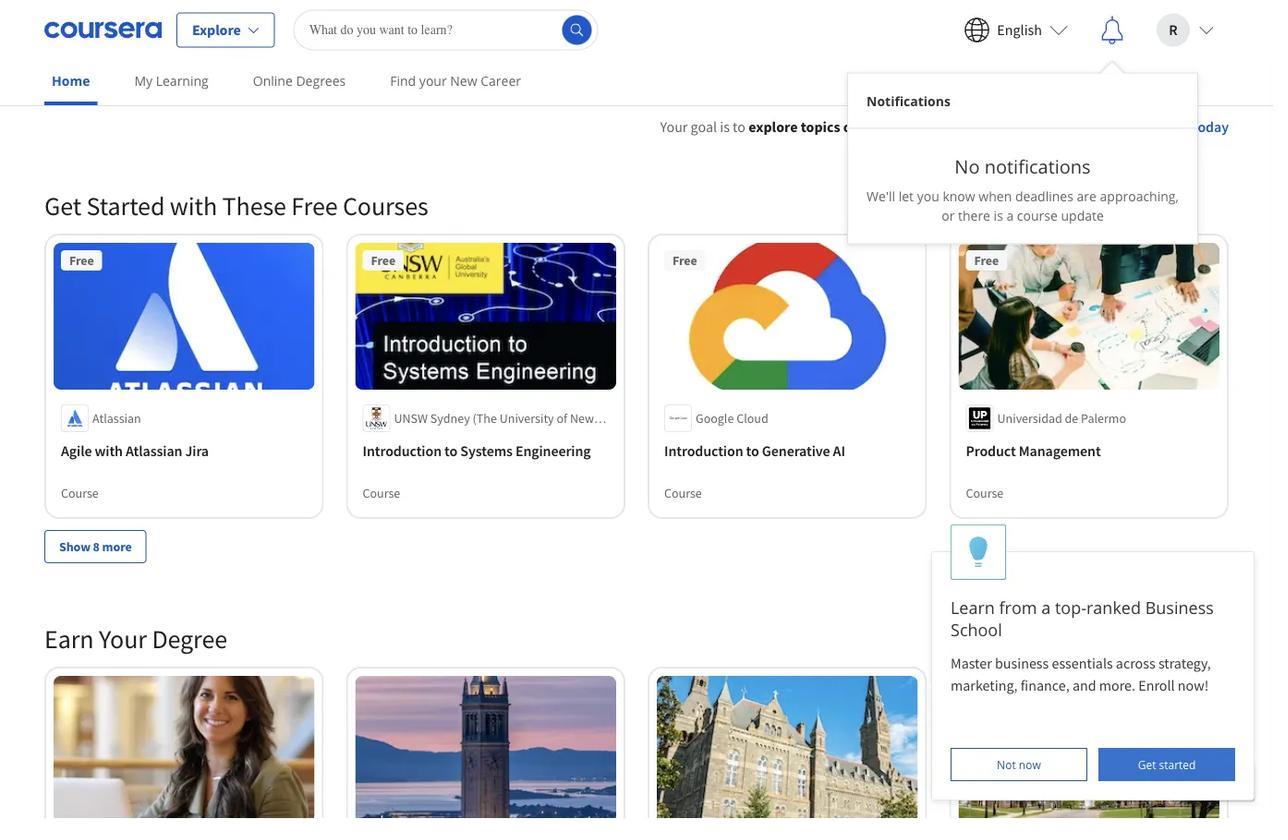 Task type: locate. For each thing, give the bounding box(es) containing it.
to down cloud
[[746, 442, 759, 460]]

of
[[895, 117, 908, 136], [557, 410, 568, 427]]

a left graduation cap "image"
[[1007, 207, 1014, 224]]

home
[[52, 72, 90, 90]]

unsw
[[394, 410, 428, 427]]

earn your degree collection element
[[33, 593, 1240, 820]]

0 vertical spatial a
[[965, 117, 973, 136]]

notifications
[[985, 154, 1091, 179]]

0 vertical spatial new
[[450, 72, 477, 90]]

2 course from the left
[[363, 485, 400, 502]]

0 horizontal spatial introduction
[[363, 442, 442, 460]]

not
[[997, 757, 1016, 773]]

course down agile
[[61, 485, 99, 502]]

english button
[[949, 0, 1083, 60]]

1 course from the left
[[61, 485, 99, 502]]

0 horizontal spatial with
[[95, 442, 123, 460]]

or
[[942, 207, 955, 224]]

1 horizontal spatial a
[[1007, 207, 1014, 224]]

0 vertical spatial your
[[419, 72, 447, 90]]

1 horizontal spatial is
[[994, 207, 1003, 224]]

0 horizontal spatial to
[[445, 442, 458, 460]]

introduction to generative ai link
[[664, 440, 911, 462]]

atlassian
[[92, 410, 141, 427], [126, 442, 182, 460]]

get for get started with these free courses
[[44, 190, 81, 222]]

1 horizontal spatial introduction
[[664, 442, 743, 460]]

0 horizontal spatial new
[[450, 72, 477, 90]]

systems
[[460, 442, 513, 460]]

0 vertical spatial get
[[44, 190, 81, 222]]

course
[[1017, 207, 1058, 224]]

your right find
[[419, 72, 447, 90]]

0 horizontal spatial a
[[965, 117, 973, 136]]

with
[[170, 190, 217, 222], [95, 442, 123, 460]]

your right earn
[[99, 623, 147, 656]]

your left goal
[[660, 117, 688, 136]]

more
[[102, 539, 132, 555]]

None search field
[[294, 10, 599, 50]]

course for introduction to generative ai
[[664, 485, 702, 502]]

to down sydney
[[445, 442, 458, 460]]

a left top-
[[1042, 596, 1051, 619]]

show
[[59, 539, 90, 555]]

ai
[[833, 442, 845, 460]]

as
[[948, 117, 962, 136]]

0 vertical spatial is
[[720, 117, 730, 136]]

0 horizontal spatial get
[[44, 190, 81, 222]]

degree
[[152, 623, 227, 656]]

1 vertical spatial product
[[966, 442, 1016, 460]]

degrees
[[296, 72, 346, 90]]

free for agile with atlassian jira
[[69, 252, 94, 269]]

engineering
[[516, 442, 591, 460]]

explore
[[192, 21, 241, 39]]

0 horizontal spatial is
[[720, 117, 730, 136]]

of up engineering
[[557, 410, 568, 427]]

3 course from the left
[[664, 485, 702, 502]]

introduction down google
[[664, 442, 743, 460]]

finance,
[[1021, 676, 1070, 695]]

1 horizontal spatial get
[[1138, 757, 1156, 773]]

your for set
[[1126, 117, 1154, 136]]

course down google
[[664, 485, 702, 502]]

agile
[[61, 442, 92, 460]]

0 horizontal spatial your
[[99, 623, 147, 656]]

1 horizontal spatial of
[[895, 117, 908, 136]]

your
[[419, 72, 447, 90], [1126, 117, 1154, 136]]

1 vertical spatial new
[[570, 410, 594, 427]]

4 course from the left
[[966, 485, 1004, 502]]

2 horizontal spatial to
[[746, 442, 759, 460]]

a
[[965, 117, 973, 136], [1007, 207, 1014, 224], [1042, 596, 1051, 619]]

your goal is to explore topics outside of work as a product manager
[[660, 117, 1087, 136]]

alice element
[[931, 525, 1255, 801]]

to
[[733, 117, 746, 136], [445, 442, 458, 460], [746, 442, 759, 460]]

repeat image
[[1014, 254, 1037, 276]]

1 horizontal spatial your
[[660, 117, 688, 136]]

explore button
[[176, 12, 275, 48]]

across
[[1116, 654, 1156, 673]]

your
[[660, 117, 688, 136], [99, 623, 147, 656]]

of inside unsw sydney (the university of new south wales)
[[557, 410, 568, 427]]

get
[[44, 190, 81, 222], [1138, 757, 1156, 773]]

started
[[86, 190, 165, 222]]

get started with these free courses
[[44, 190, 428, 222]]

1 vertical spatial a
[[1007, 207, 1014, 224]]

ranked
[[1087, 596, 1141, 619]]

find
[[390, 72, 416, 90]]

course up lightbulb tip image
[[966, 485, 1004, 502]]

introduction for introduction to generative ai
[[664, 442, 743, 460]]

1 horizontal spatial with
[[170, 190, 217, 222]]

goals
[[1157, 117, 1190, 136]]

free
[[291, 190, 338, 222], [69, 252, 94, 269], [371, 252, 396, 269], [673, 252, 697, 269], [974, 252, 999, 269]]

earn your degree
[[44, 623, 227, 656]]

home link
[[44, 60, 97, 105]]

learning
[[156, 72, 209, 90]]

show 8 more
[[59, 539, 132, 555]]

a right as
[[965, 117, 973, 136]]

new up engineering
[[570, 410, 594, 427]]

introduction inside introduction to systems engineering link
[[363, 442, 442, 460]]

product inside get started with these free courses collection element
[[966, 442, 1016, 460]]

1 vertical spatial your
[[1126, 117, 1154, 136]]

0 vertical spatial your
[[660, 117, 688, 136]]

set your goals today button
[[1093, 116, 1229, 138]]

to left explore
[[733, 117, 746, 136]]

atlassian up agile with atlassian jira
[[92, 410, 141, 427]]

started
[[1159, 757, 1196, 773]]

introduction
[[363, 442, 442, 460], [664, 442, 743, 460]]

your right the set
[[1126, 117, 1154, 136]]

more.
[[1099, 676, 1136, 695]]

a inside learn from a top-ranked business school
[[1042, 596, 1051, 619]]

and
[[1073, 676, 1097, 695]]

your for find
[[419, 72, 447, 90]]

south
[[394, 429, 426, 445]]

product down universidad on the right bottom of page
[[966, 442, 1016, 460]]

main content containing get started with these free courses
[[0, 93, 1273, 820]]

find your new career link
[[383, 60, 529, 102]]

of left work at the top of page
[[895, 117, 908, 136]]

find your new career
[[390, 72, 521, 90]]

product right as
[[976, 117, 1028, 136]]

to for introduction to systems engineering
[[445, 442, 458, 460]]

introduction to generative ai
[[664, 442, 845, 460]]

free for introduction to generative ai
[[673, 252, 697, 269]]

online
[[253, 72, 293, 90]]

essentials
[[1052, 654, 1113, 673]]

get inside alice element
[[1138, 757, 1156, 773]]

get started link
[[1099, 749, 1235, 782]]

is
[[720, 117, 730, 136], [994, 207, 1003, 224]]

introduction down unsw at bottom left
[[363, 442, 442, 460]]

product
[[976, 117, 1028, 136], [966, 442, 1016, 460]]

let
[[899, 187, 914, 205]]

a inside notifications no notifications we'll let you know when deadlines are approaching, or there is a course update
[[1007, 207, 1014, 224]]

know
[[943, 187, 976, 205]]

1 vertical spatial of
[[557, 410, 568, 427]]

1 vertical spatial with
[[95, 442, 123, 460]]

1 horizontal spatial your
[[1126, 117, 1154, 136]]

0 horizontal spatial your
[[419, 72, 447, 90]]

course for product management
[[966, 485, 1004, 502]]

is inside "main content"
[[720, 117, 730, 136]]

0 vertical spatial of
[[895, 117, 908, 136]]

google cloud
[[696, 410, 769, 427]]

1 horizontal spatial to
[[733, 117, 746, 136]]

main content
[[0, 93, 1273, 820]]

approaching,
[[1100, 187, 1179, 205]]

1 introduction from the left
[[363, 442, 442, 460]]

2 vertical spatial a
[[1042, 596, 1051, 619]]

2 horizontal spatial a
[[1042, 596, 1051, 619]]

0 horizontal spatial of
[[557, 410, 568, 427]]

learn
[[951, 596, 995, 619]]

there
[[958, 207, 991, 224]]

1 horizontal spatial new
[[570, 410, 594, 427]]

with left these
[[170, 190, 217, 222]]

not now button
[[951, 749, 1087, 782]]

lightbulb tip image
[[969, 537, 988, 569]]

generative
[[762, 442, 830, 460]]

new left the career
[[450, 72, 477, 90]]

today
[[1193, 117, 1229, 136]]

your inside dropdown button
[[1126, 117, 1154, 136]]

(the
[[473, 410, 497, 427]]

1 vertical spatial get
[[1138, 757, 1156, 773]]

atlassian left jira
[[126, 442, 182, 460]]

smile image
[[1014, 287, 1037, 310]]

course down south
[[363, 485, 400, 502]]

course for introduction to systems engineering
[[363, 485, 400, 502]]

is down when at top right
[[994, 207, 1003, 224]]

cloud
[[737, 410, 769, 427]]

free for introduction to systems engineering
[[371, 252, 396, 269]]

1 vertical spatial your
[[99, 623, 147, 656]]

with right agile
[[95, 442, 123, 460]]

1 vertical spatial is
[[994, 207, 1003, 224]]

2 introduction from the left
[[664, 442, 743, 460]]

is right goal
[[720, 117, 730, 136]]

1 vertical spatial atlassian
[[126, 442, 182, 460]]



Task type: describe. For each thing, give the bounding box(es) containing it.
not now
[[997, 757, 1041, 773]]

strategy,
[[1159, 654, 1211, 673]]

deadlines
[[1015, 187, 1074, 205]]

introduction for introduction to systems engineering
[[363, 442, 442, 460]]

universidad
[[998, 410, 1062, 427]]

learn from a top-ranked business school
[[951, 596, 1214, 641]]

8
[[93, 539, 100, 555]]

coursera image
[[44, 15, 162, 45]]

my learning link
[[127, 60, 216, 102]]

set
[[1102, 117, 1123, 136]]

work
[[911, 117, 945, 136]]

when
[[979, 187, 1012, 205]]

my
[[134, 72, 153, 90]]

update
[[1061, 207, 1104, 224]]

get started with these free courses collection element
[[33, 160, 1240, 593]]

palermo
[[1081, 410, 1126, 427]]

my learning
[[134, 72, 209, 90]]

business
[[995, 654, 1049, 673]]

new inside unsw sydney (the university of new south wales)
[[570, 410, 594, 427]]

help center image
[[1225, 772, 1248, 794]]

marketing,
[[951, 676, 1018, 695]]

free for product management
[[974, 252, 999, 269]]

enroll
[[1139, 676, 1175, 695]]

agile with atlassian jira link
[[61, 440, 307, 462]]

0 vertical spatial product
[[976, 117, 1028, 136]]

you
[[917, 187, 940, 205]]

r
[[1169, 21, 1178, 39]]

business
[[1146, 596, 1214, 619]]

from
[[999, 596, 1037, 619]]

r button
[[1142, 0, 1229, 60]]

set your goals today
[[1102, 117, 1229, 136]]

management
[[1019, 442, 1101, 460]]

graduation cap image
[[1014, 188, 1037, 210]]

topics
[[801, 117, 841, 136]]

wales)
[[429, 429, 465, 445]]

is inside notifications no notifications we'll let you know when deadlines are approaching, or there is a course update
[[994, 207, 1003, 224]]

we'll
[[867, 187, 895, 205]]

get started
[[1138, 757, 1196, 773]]

goal
[[691, 117, 717, 136]]

these
[[222, 190, 286, 222]]

top-
[[1055, 596, 1087, 619]]

outside
[[843, 117, 892, 136]]

now!
[[1178, 676, 1209, 695]]

notifications
[[867, 92, 951, 110]]

manager
[[1031, 117, 1087, 136]]

university
[[500, 410, 554, 427]]

agile with atlassian jira
[[61, 442, 209, 460]]

unsw sydney (the university of new south wales)
[[394, 410, 594, 445]]

sydney
[[431, 410, 470, 427]]

google
[[696, 410, 734, 427]]

show 8 more button
[[44, 530, 147, 564]]

universidad de palermo
[[998, 410, 1126, 427]]

now
[[1019, 757, 1041, 773]]

master
[[951, 654, 992, 673]]

What do you want to learn? text field
[[294, 10, 599, 50]]

product management link
[[966, 440, 1212, 462]]

online degrees link
[[246, 60, 353, 102]]

jira
[[185, 442, 209, 460]]

courses
[[343, 190, 428, 222]]

course for agile with atlassian jira
[[61, 485, 99, 502]]

introduction to systems engineering link
[[363, 440, 609, 462]]

online degrees
[[253, 72, 346, 90]]

earn
[[44, 623, 94, 656]]

0 vertical spatial atlassian
[[92, 410, 141, 427]]

line chart image
[[1014, 221, 1037, 243]]

explore
[[749, 117, 798, 136]]

are
[[1077, 187, 1097, 205]]

to for introduction to generative ai
[[746, 442, 759, 460]]

master business essentials across strategy, marketing, finance, and more. enroll now!
[[951, 654, 1214, 695]]

get for get started
[[1138, 757, 1156, 773]]

product management
[[966, 442, 1101, 460]]

no
[[955, 154, 980, 179]]

introduction to systems engineering
[[363, 442, 591, 460]]

0 vertical spatial with
[[170, 190, 217, 222]]

english
[[997, 21, 1042, 39]]



Task type: vqa. For each thing, say whether or not it's contained in the screenshot.
rightmost >
no



